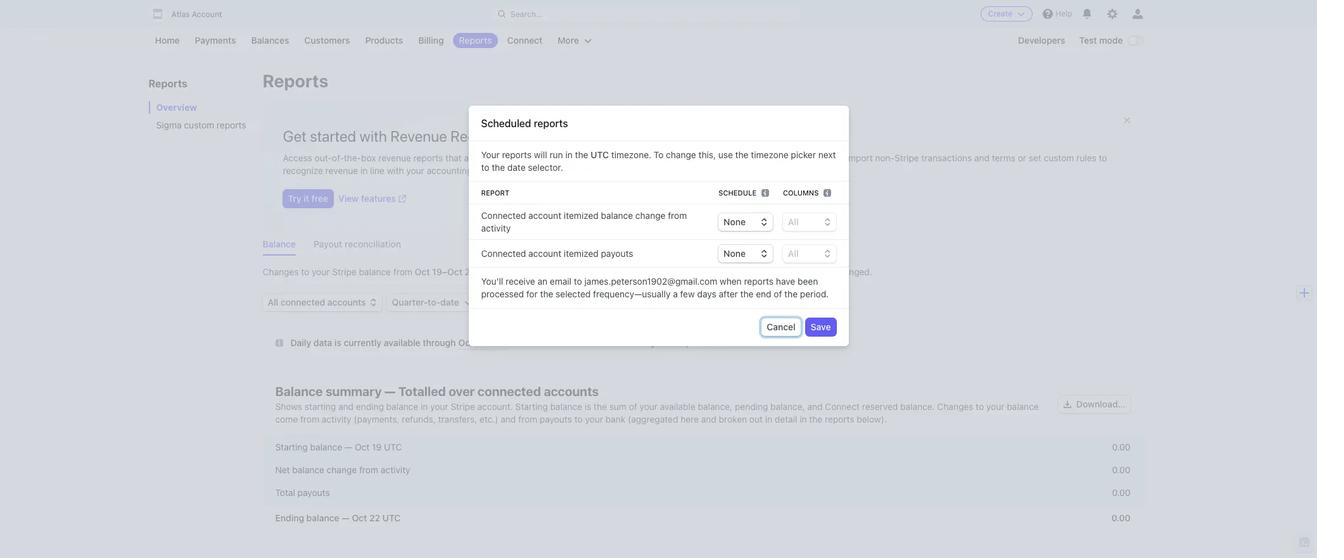 Task type: describe. For each thing, give the bounding box(es) containing it.
reports inside balance summary — totalled over connected accounts shows starting and ending balance in your stripe account. starting balance is the sum of your available balance, pending balance, and connect reserved balance. changes to your balance come from activity (payments, refunds, transfers, etc.) and from payouts to your bank (aggregated here and broken out in detail in the reports below).
[[825, 414, 854, 425]]

utc inside button
[[584, 297, 602, 308]]

from down connected
[[518, 414, 537, 425]]

row containing net balance change from activity
[[263, 459, 1143, 482]]

billing link
[[412, 33, 450, 48]]

view features link
[[338, 193, 406, 205]]

0 horizontal spatial svg image
[[275, 340, 283, 347]]

itemized for payouts
[[564, 249, 599, 259]]

payouts inside balance summary — totalled over connected accounts shows starting and ending balance in your stripe account. starting balance is the sum of your available balance, pending balance, and connect reserved balance. changes to your balance come from activity (payments, refunds, transfers, etc.) and from payouts to your bank (aggregated here and broken out in detail in the reports below).
[[540, 414, 572, 425]]

from inside connected account itemized balance change from activity
[[668, 211, 687, 221]]

the right detail
[[809, 414, 822, 425]]

1 horizontal spatial reports
[[263, 70, 328, 91]]

balance for balance summary — totalled over connected accounts shows starting and ending balance in your stripe account. starting balance is the sum of your available balance, pending balance, and connect reserved balance. changes to your balance come from activity (payments, refunds, transfers, etc.) and from payouts to your bank (aggregated here and broken out in detail in the reports below).
[[275, 385, 323, 399]]

— for 22
[[342, 513, 349, 524]]

recognize
[[283, 165, 323, 176]]

on
[[508, 267, 518, 277]]

how
[[733, 267, 750, 277]]

mode
[[1099, 35, 1123, 46]]

more button
[[551, 33, 598, 48]]

shows
[[275, 402, 302, 412]]

free
[[312, 193, 328, 204]]

developers link
[[1012, 33, 1072, 48]]

a
[[673, 289, 678, 300]]

24,
[[675, 338, 689, 348]]

in right detail
[[800, 414, 807, 425]]

reports inside access out-of-the-box revenue reports that automatically capture your latest stripe data and streamline accrual accounting. you can also import non-stripe transactions and terms or set custom rules to recognize revenue in line with your accounting practices.
[[413, 153, 443, 163]]

accounting.
[[742, 153, 790, 163]]

selected
[[556, 289, 591, 300]]

0 horizontal spatial revenue
[[325, 165, 358, 176]]

data inside access out-of-the-box revenue reports that automatically capture your latest stripe data and streamline accrual accounting. you can also import non-stripe transactions and terms or set custom rules to recognize revenue in line with your accounting practices.
[[627, 153, 645, 163]]

oct right through
[[458, 338, 473, 348]]

print
[[707, 297, 727, 308]]

oct down an
[[528, 297, 543, 308]]

of for james.peterson1902@gmail.com
[[774, 289, 782, 300]]

stripe right the latest
[[600, 153, 624, 163]]

ending
[[356, 402, 384, 412]]

pending
[[735, 402, 768, 412]]

1 horizontal spatial 19
[[432, 267, 442, 277]]

james.peterson1902@gmail.com
[[584, 276, 717, 287]]

atlas
[[171, 10, 190, 19]]

0 horizontal spatial reports
[[149, 78, 187, 89]]

the down have
[[784, 289, 798, 300]]

grid containing starting balance —
[[263, 436, 1143, 533]]

try
[[288, 193, 301, 204]]

cancel button
[[762, 319, 801, 337]]

customers
[[304, 35, 350, 46]]

that
[[445, 153, 462, 163]]

stripe down payout reconciliation
[[332, 267, 356, 277]]

account for payouts
[[528, 249, 561, 259]]

22 right through
[[476, 338, 487, 348]]

timezone
[[751, 150, 788, 160]]

to right balance.
[[976, 402, 984, 412]]

pm
[[717, 338, 731, 348]]

when
[[720, 276, 742, 287]]

to right "useful"
[[694, 267, 702, 277]]

balances
[[251, 35, 289, 46]]

sigma custom reports
[[156, 120, 246, 131]]

total payouts
[[275, 488, 330, 499]]

create button
[[981, 6, 1033, 22]]

columns
[[783, 189, 819, 197]]

billing
[[418, 35, 444, 46]]

useful
[[665, 267, 691, 277]]

custom inside sigma custom reports link
[[184, 120, 214, 131]]

tab list containing balance
[[263, 236, 1143, 256]]

test mode
[[1079, 35, 1123, 46]]

net
[[275, 465, 290, 476]]

products
[[365, 35, 403, 46]]

svg image for quarter-to-date
[[464, 299, 472, 307]]

download… button
[[1059, 396, 1130, 414]]

payouts inside 'row'
[[298, 488, 330, 499]]

to down balance link
[[301, 267, 309, 277]]

the left sum
[[594, 402, 607, 412]]

search…
[[510, 9, 543, 19]]

to inside access out-of-the-box revenue reports that automatically capture your latest stripe data and streamline accrual accounting. you can also import non-stripe transactions and terms or set custom rules to recognize revenue in line with your accounting practices.
[[1099, 153, 1107, 163]]

payout
[[314, 239, 342, 250]]

starting
[[305, 402, 336, 412]]

also
[[827, 153, 844, 163]]

starting balance — oct 19 utc
[[275, 442, 402, 453]]

(aggregated
[[628, 414, 678, 425]]

ending
[[275, 513, 304, 524]]

date inside 'popup button'
[[440, 297, 459, 308]]

2 vertical spatial activity
[[381, 465, 410, 476]]

starting inside balance summary — totalled over connected accounts shows starting and ending balance in your stripe account. starting balance is the sum of your available balance, pending balance, and connect reserved balance. changes to your balance come from activity (payments, refunds, transfers, etc.) and from payouts to your bank (aggregated here and broken out in detail in the reports below).
[[515, 402, 548, 412]]

you'll receive an email to james.peterson1902@gmail.com when reports have been processed for the selected frequency—usually a few days after the end of the period.
[[481, 276, 829, 300]]

connected for connected account itemized payouts
[[481, 249, 526, 259]]

selector.
[[528, 162, 563, 173]]

reports inside sigma custom reports link
[[217, 120, 246, 131]]

test
[[1079, 35, 1097, 46]]

Search… search field
[[490, 6, 801, 22]]

schedule…
[[646, 297, 692, 308]]

oct left ,
[[447, 267, 462, 277]]

out-
[[315, 153, 332, 163]]

timezone.
[[611, 150, 651, 160]]

0 horizontal spatial is
[[334, 338, 341, 348]]

utc.
[[733, 338, 754, 348]]

,
[[475, 267, 478, 277]]

broken
[[719, 414, 747, 425]]

oct right by
[[658, 338, 673, 348]]

started
[[310, 127, 356, 145]]

next
[[818, 150, 836, 160]]

scheduled
[[481, 118, 531, 129]]

from up quarter-
[[393, 267, 412, 277]]

payout reconciliation
[[314, 239, 401, 250]]

balance.
[[900, 402, 935, 412]]

balance for balance
[[263, 239, 296, 250]]

try it free button
[[283, 190, 333, 208]]

0 horizontal spatial available
[[384, 338, 420, 348]]

0 vertical spatial will
[[534, 150, 547, 160]]

svg image for utc
[[571, 299, 579, 307]]

account
[[192, 10, 222, 19]]

balances link
[[245, 33, 295, 48]]

payout reconciliation link
[[314, 236, 409, 256]]

22 down net balance change from activity
[[369, 513, 380, 524]]

get started with revenue recognition
[[283, 127, 528, 145]]

the left end
[[740, 289, 754, 300]]

oct up net balance change from activity
[[355, 442, 370, 453]]

additional
[[512, 338, 554, 348]]

notifications image
[[1082, 9, 1092, 19]]

(payments,
[[354, 414, 399, 425]]

— for over
[[385, 385, 396, 399]]

use
[[718, 150, 733, 160]]

1 horizontal spatial –
[[522, 297, 528, 308]]

access
[[283, 153, 312, 163]]

reserved
[[862, 402, 898, 412]]

changed.
[[834, 267, 872, 277]]

connect inside "connect" link
[[507, 35, 543, 46]]

oct down net balance change from activity
[[352, 513, 367, 524]]

oct 19 – oct 22
[[495, 297, 556, 308]]

processed
[[481, 289, 524, 300]]

oct down you'll
[[495, 297, 510, 308]]

row containing starting balance —
[[263, 436, 1143, 459]]

or
[[1018, 153, 1026, 163]]

overview
[[156, 102, 197, 113]]

sigma
[[156, 120, 182, 131]]

reports up run
[[534, 118, 568, 129]]

to-
[[428, 297, 440, 308]]

totalled
[[398, 385, 446, 399]]

1 horizontal spatial available
[[607, 338, 643, 348]]

from down starting balance — oct 19 utc at the left of the page
[[359, 465, 378, 476]]

etc.)
[[480, 414, 498, 425]]

activity inside connected account itemized balance change from activity
[[481, 223, 511, 234]]

0 vertical spatial –
[[442, 267, 447, 277]]

automatically
[[464, 153, 518, 163]]



Task type: locate. For each thing, give the bounding box(es) containing it.
0 vertical spatial account
[[528, 211, 561, 221]]

2 horizontal spatial activity
[[481, 223, 511, 234]]

set
[[1029, 153, 1041, 163]]

0 horizontal spatial svg image
[[464, 299, 472, 307]]

get
[[283, 127, 307, 145]]

come
[[275, 414, 298, 425]]

1 vertical spatial custom
[[1044, 153, 1074, 163]]

balance link
[[263, 236, 303, 256]]

0 horizontal spatial date
[[440, 297, 459, 308]]

available up here
[[660, 402, 696, 412]]

reports up overview
[[149, 78, 187, 89]]

scheduled reports
[[481, 118, 568, 129]]

svg image
[[464, 299, 472, 307], [482, 299, 490, 307], [1064, 401, 1071, 409]]

1 horizontal spatial activity
[[381, 465, 410, 476]]

balance up shows
[[275, 385, 323, 399]]

itemized inside connected account itemized balance change from activity
[[564, 211, 599, 221]]

1 vertical spatial 19
[[513, 297, 522, 308]]

reports
[[534, 118, 568, 129], [217, 120, 246, 131], [502, 150, 532, 160], [413, 153, 443, 163], [744, 276, 774, 287], [825, 414, 854, 425]]

the down an
[[540, 289, 553, 300]]

1 row from the top
[[263, 436, 1143, 459]]

0 vertical spatial payouts
[[601, 249, 633, 259]]

balance,
[[698, 402, 732, 412], [770, 402, 805, 412]]

net balance change from activity
[[275, 465, 410, 476]]

changes inside balance summary — totalled over connected accounts shows starting and ending balance in your stripe account. starting balance is the sum of your available balance, pending balance, and connect reserved balance. changes to your balance come from activity (payments, refunds, transfers, etc.) and from payouts to your bank (aggregated here and broken out in detail in the reports below).
[[937, 402, 973, 412]]

1 horizontal spatial payouts
[[540, 414, 572, 425]]

available left through
[[384, 338, 420, 348]]

0 vertical spatial connect
[[507, 35, 543, 46]]

1 horizontal spatial changes
[[937, 402, 973, 412]]

1 horizontal spatial revenue
[[378, 153, 411, 163]]

custom right set
[[1044, 153, 1074, 163]]

2 horizontal spatial date
[[536, 267, 555, 277]]

stripe up the transfers,
[[451, 402, 475, 412]]

payouts right total
[[298, 488, 330, 499]]

connected for connected account itemized balance change from activity
[[481, 211, 526, 221]]

date down connected account itemized payouts
[[536, 267, 555, 277]]

change inside timezone. to change this, use the timezone picker next to the date selector.
[[666, 150, 696, 160]]

account inside connected account itemized balance change from activity
[[528, 211, 561, 221]]

— down net balance change from activity
[[342, 513, 349, 524]]

connect down search…
[[507, 35, 543, 46]]

0 horizontal spatial .
[[507, 338, 510, 348]]

0 vertical spatial revenue
[[378, 153, 411, 163]]

2 horizontal spatial data
[[627, 153, 645, 163]]

activity inside balance summary — totalled over connected accounts shows starting and ending balance in your stripe account. starting balance is the sum of your available balance, pending balance, and connect reserved balance. changes to your balance come from activity (payments, refunds, transfers, etc.) and from payouts to your bank (aggregated here and broken out in detail in the reports below).
[[322, 414, 351, 425]]

revenue down of-
[[325, 165, 358, 176]]

products link
[[359, 33, 409, 48]]

to down the your
[[481, 162, 489, 173]]

in up refunds,
[[421, 402, 428, 412]]

1 horizontal spatial svg image
[[571, 299, 579, 307]]

1 vertical spatial —
[[345, 442, 352, 453]]

connected down report
[[481, 211, 526, 221]]

frequency—usually
[[593, 289, 671, 300]]

activity down (payments, at bottom left
[[381, 465, 410, 476]]

reports inside reports 'link'
[[459, 35, 492, 46]]

1 horizontal spatial balance,
[[770, 402, 805, 412]]

1 horizontal spatial date
[[507, 162, 526, 173]]

picker
[[791, 150, 816, 160]]

19
[[432, 267, 442, 277], [513, 297, 522, 308], [372, 442, 382, 453]]

you
[[792, 153, 808, 163]]

1 balance, from the left
[[698, 402, 732, 412]]

1 horizontal spatial will
[[578, 338, 591, 348]]

— for 19
[[345, 442, 352, 453]]

2 vertical spatial —
[[342, 513, 349, 524]]

transactions
[[921, 153, 972, 163]]

total
[[275, 488, 295, 499]]

date right quarter-
[[440, 297, 459, 308]]

svg image left daily
[[275, 340, 283, 347]]

2 horizontal spatial of
[[774, 289, 782, 300]]

account for balance
[[528, 211, 561, 221]]

the right "use"
[[735, 150, 749, 160]]

balance
[[263, 239, 296, 250], [275, 385, 323, 399]]

0 horizontal spatial activity
[[322, 414, 351, 425]]

is left currently
[[334, 338, 341, 348]]

with inside access out-of-the-box revenue reports that automatically capture your latest stripe data and streamline accrual accounting. you can also import non-stripe transactions and terms or set custom rules to recognize revenue in line with your accounting practices.
[[387, 165, 404, 176]]

tab list
[[263, 236, 1143, 256]]

0 vertical spatial .
[[660, 267, 663, 277]]

0 horizontal spatial balance,
[[698, 402, 732, 412]]

to
[[1099, 153, 1107, 163], [481, 162, 489, 173], [301, 267, 309, 277], [694, 267, 702, 277], [574, 276, 582, 287], [976, 402, 984, 412], [574, 414, 583, 425]]

–
[[442, 267, 447, 277], [522, 297, 528, 308]]

custom
[[184, 120, 214, 131], [1044, 153, 1074, 163]]

reports down balances link
[[263, 70, 328, 91]]

1 horizontal spatial starting
[[515, 402, 548, 412]]

access out-of-the-box revenue reports that automatically capture your latest stripe data and streamline accrual accounting. you can also import non-stripe transactions and terms or set custom rules to recognize revenue in line with your accounting practices.
[[283, 153, 1107, 176]]

1 account from the top
[[528, 211, 561, 221]]

over
[[449, 385, 475, 399]]

date of the balance change
[[536, 267, 650, 277]]

2 vertical spatial 19
[[372, 442, 382, 453]]

– down receive
[[522, 297, 528, 308]]

1 vertical spatial is
[[585, 402, 591, 412]]

custom inside access out-of-the-box revenue reports that automatically capture your latest stripe data and streamline accrual accounting. you can also import non-stripe transactions and terms or set custom rules to recognize revenue in line with your accounting practices.
[[1044, 153, 1074, 163]]

custom down the overview 'link'
[[184, 120, 214, 131]]

revenue up the line
[[378, 153, 411, 163]]

payouts down accounts
[[540, 414, 572, 425]]

of inside you'll receive an email to james.peterson1902@gmail.com when reports have been processed for the selected frequency—usually a few days after the end of the period.
[[774, 289, 782, 300]]

1 vertical spatial changes
[[937, 402, 973, 412]]

of for connected
[[629, 402, 637, 412]]

oct up quarter-to-date
[[415, 267, 430, 277]]

home link
[[149, 33, 186, 48]]

19 down (payments, at bottom left
[[372, 442, 382, 453]]

svg image left download… at bottom
[[1064, 401, 1071, 409]]

quarter-
[[392, 297, 428, 308]]

— inside balance summary — totalled over connected accounts shows starting and ending balance in your stripe account. starting balance is the sum of your available balance, pending balance, and connect reserved balance. changes to your balance come from activity (payments, refunds, transfers, etc.) and from payouts to your bank (aggregated here and broken out in detail in the reports below).
[[385, 385, 396, 399]]

cancel
[[767, 322, 795, 333]]

connect link
[[501, 33, 549, 48]]

balance, up broken on the right bottom of the page
[[698, 402, 732, 412]]

print button
[[702, 294, 732, 312]]

activity down starting
[[322, 414, 351, 425]]

accrual
[[710, 153, 740, 163]]

2 vertical spatial date
[[440, 297, 459, 308]]

0.00
[[1112, 442, 1130, 453], [1112, 465, 1130, 476], [1112, 488, 1130, 499], [1112, 513, 1130, 524]]

the
[[575, 150, 588, 160], [735, 150, 749, 160], [492, 162, 505, 173], [520, 267, 534, 277], [568, 267, 582, 277], [540, 289, 553, 300], [740, 289, 754, 300], [784, 289, 798, 300], [594, 402, 607, 412], [809, 414, 822, 425]]

2 row from the top
[[263, 459, 1143, 482]]

— up (payments, at bottom left
[[385, 385, 396, 399]]

connect inside balance summary — totalled over connected accounts shows starting and ending balance in your stripe account. starting balance is the sum of your available balance, pending balance, and connect reserved balance. changes to your balance come from activity (payments, refunds, transfers, etc.) and from payouts to your bank (aggregated here and broken out in detail in the reports below).
[[825, 402, 860, 412]]

atlas account button
[[149, 5, 235, 23]]

1 vertical spatial date
[[536, 267, 555, 277]]

svg image inside quarter-to-date 'popup button'
[[464, 299, 472, 307]]

1 horizontal spatial is
[[585, 402, 591, 412]]

0 vertical spatial is
[[334, 338, 341, 348]]

svg image for download…
[[1064, 401, 1071, 409]]

after
[[719, 289, 738, 300]]

1 vertical spatial .
[[507, 338, 510, 348]]

available inside balance summary — totalled over connected accounts shows starting and ending balance in your stripe account. starting balance is the sum of your available balance, pending balance, and connect reserved balance. changes to your balance come from activity (payments, refunds, transfers, etc.) and from payouts to your bank (aggregated here and broken out in detail in the reports below).
[[660, 402, 696, 412]]

svg image right to-
[[464, 299, 472, 307]]

download…
[[1076, 399, 1125, 410]]

payments
[[195, 35, 236, 46]]

2 horizontal spatial reports
[[459, 35, 492, 46]]

1 horizontal spatial .
[[660, 267, 663, 277]]

row containing ending balance —
[[263, 505, 1143, 533]]

is down accounts
[[585, 402, 591, 412]]

below).
[[857, 414, 887, 425]]

1 vertical spatial payouts
[[540, 414, 572, 425]]

1 horizontal spatial svg image
[[482, 299, 490, 307]]

in right out
[[765, 414, 772, 425]]

your reports will run in the utc
[[481, 150, 609, 160]]

to down accounts
[[574, 414, 583, 425]]

email
[[550, 276, 571, 287]]

1 vertical spatial of
[[774, 289, 782, 300]]

2 horizontal spatial svg image
[[633, 299, 641, 307]]

. left "useful"
[[660, 267, 663, 277]]

save
[[811, 322, 831, 333]]

the down the your
[[492, 162, 505, 173]]

in inside access out-of-the-box revenue reports that automatically capture your latest stripe data and streamline accrual accounting. you can also import non-stripe transactions and terms or set custom rules to recognize revenue in line with your accounting practices.
[[360, 165, 368, 176]]

0 vertical spatial —
[[385, 385, 396, 399]]

connect up the "below)."
[[825, 402, 860, 412]]

22 right for at bottom left
[[545, 297, 556, 308]]

balance down try
[[263, 239, 296, 250]]

0 vertical spatial changes
[[263, 267, 299, 277]]

of inside balance summary — totalled over connected accounts shows starting and ending balance in your stripe account. starting balance is the sum of your available balance, pending balance, and connect reserved balance. changes to your balance come from activity (payments, refunds, transfers, etc.) and from payouts to your bank (aggregated here and broken out in detail in the reports below).
[[629, 402, 637, 412]]

from down access out-of-the-box revenue reports that automatically capture your latest stripe data and streamline accrual accounting. you can also import non-stripe transactions and terms or set custom rules to recognize revenue in line with your accounting practices.
[[668, 211, 687, 221]]

0 horizontal spatial custom
[[184, 120, 214, 131]]

svg image inside schedule… button
[[633, 299, 641, 307]]

data right additional
[[557, 338, 575, 348]]

1 vertical spatial itemized
[[564, 249, 599, 259]]

reports inside you'll receive an email to james.peterson1902@gmail.com when reports have been processed for the selected frequency—usually a few days after the end of the period.
[[744, 276, 774, 287]]

in right run
[[565, 150, 573, 160]]

change inside connected account itemized balance change from activity
[[635, 211, 665, 221]]

0 horizontal spatial –
[[442, 267, 447, 277]]

0 vertical spatial 19
[[432, 267, 442, 277]]

0 horizontal spatial starting
[[275, 442, 308, 453]]

2 horizontal spatial 19
[[513, 297, 522, 308]]

account up an
[[528, 249, 561, 259]]

will inside reports loading completed element
[[578, 338, 591, 348]]

2 horizontal spatial svg image
[[1064, 401, 1071, 409]]

2 itemized from the top
[[564, 249, 599, 259]]

1 vertical spatial revenue
[[325, 165, 358, 176]]

connected
[[481, 211, 526, 221], [481, 249, 526, 259]]

1 vertical spatial balance
[[275, 385, 323, 399]]

the right run
[[575, 150, 588, 160]]

1 vertical spatial connect
[[825, 402, 860, 412]]

change right to at the top of page
[[666, 150, 696, 160]]

utc
[[591, 150, 609, 160], [584, 297, 602, 308], [489, 338, 507, 348], [384, 442, 402, 453], [382, 513, 401, 524]]

0 horizontal spatial payouts
[[298, 488, 330, 499]]

reports link
[[453, 33, 498, 48]]

connected
[[478, 385, 541, 399]]

change up the frequency—usually
[[619, 267, 650, 277]]

non-
[[875, 153, 895, 163]]

0 horizontal spatial changes
[[263, 267, 299, 277]]

terms
[[992, 153, 1015, 163]]

schedule
[[719, 189, 756, 197]]

1 itemized from the top
[[564, 211, 599, 221]]

this,
[[698, 150, 716, 160]]

1 vertical spatial starting
[[275, 442, 308, 453]]

date left selector.
[[507, 162, 526, 173]]

starting down connected
[[515, 402, 548, 412]]

based
[[480, 267, 505, 277]]

22 left based
[[465, 267, 475, 277]]

the up selected
[[568, 267, 582, 277]]

2 horizontal spatial available
[[660, 402, 696, 412]]

row
[[263, 436, 1143, 459], [263, 459, 1143, 482], [263, 482, 1143, 505], [263, 505, 1143, 533]]

available left by
[[607, 338, 643, 348]]

— up net balance change from activity
[[345, 442, 352, 453]]

from
[[668, 211, 687, 221], [393, 267, 412, 277], [300, 414, 319, 425], [518, 414, 537, 425], [359, 465, 378, 476]]

2 vertical spatial payouts
[[298, 488, 330, 499]]

3 row from the top
[[263, 482, 1143, 505]]

changes down balance link
[[263, 267, 299, 277]]

4 row from the top
[[263, 505, 1143, 533]]

to right rules
[[1099, 153, 1107, 163]]

changes right balance.
[[937, 402, 973, 412]]

refunds,
[[402, 414, 436, 425]]

itemized up connected account itemized payouts
[[564, 211, 599, 221]]

– left ,
[[442, 267, 447, 277]]

view
[[338, 193, 359, 204]]

1 horizontal spatial data
[[557, 338, 575, 348]]

0 vertical spatial connected
[[481, 211, 526, 221]]

itemized for balance
[[564, 211, 599, 221]]

of right end
[[774, 289, 782, 300]]

2 balance, from the left
[[770, 402, 805, 412]]

svg image
[[571, 299, 579, 307], [633, 299, 641, 307], [275, 340, 283, 347]]

bank
[[605, 414, 625, 425]]

1 vertical spatial will
[[578, 338, 591, 348]]

capture
[[521, 153, 552, 163]]

is inside balance summary — totalled over connected accounts shows starting and ending balance in your stripe account. starting balance is the sum of your available balance, pending balance, and connect reserved balance. changes to your balance come from activity (payments, refunds, transfers, etc.) and from payouts to your bank (aggregated here and broken out in detail in the reports below).
[[585, 402, 591, 412]]

2 horizontal spatial payouts
[[601, 249, 633, 259]]

grid
[[263, 436, 1143, 533]]

by
[[645, 338, 656, 348]]

0 vertical spatial balance
[[263, 239, 296, 250]]

2 connected from the top
[[481, 249, 526, 259]]

0 horizontal spatial will
[[534, 150, 547, 160]]

itemized up "date of the balance change"
[[564, 249, 599, 259]]

customers link
[[298, 33, 356, 48]]

0 vertical spatial of
[[557, 267, 566, 277]]

account.
[[477, 402, 513, 412]]

0 vertical spatial activity
[[481, 223, 511, 234]]

date inside timezone. to change this, use the timezone picker next to the date selector.
[[507, 162, 526, 173]]

connected account itemized balance change from activity
[[481, 211, 687, 234]]

stripe
[[600, 153, 624, 163], [895, 153, 919, 163], [332, 267, 356, 277], [773, 267, 797, 277], [451, 402, 475, 412]]

balance, up detail
[[770, 402, 805, 412]]

connected account itemized payouts
[[481, 249, 633, 259]]

out
[[749, 414, 763, 425]]

view features
[[338, 193, 396, 204]]

account
[[528, 211, 561, 221], [528, 249, 561, 259]]

0 vertical spatial custom
[[184, 120, 214, 131]]

0 horizontal spatial connect
[[507, 35, 543, 46]]

activity down report
[[481, 223, 511, 234]]

svg image down you'll
[[482, 299, 490, 307]]

starting
[[515, 402, 548, 412], [275, 442, 308, 453]]

svg image down email
[[571, 299, 579, 307]]

connected up on
[[481, 249, 526, 259]]

19 up to-
[[432, 267, 442, 277]]

try it free
[[288, 193, 328, 204]]

reports right the your
[[502, 150, 532, 160]]

0 vertical spatial itemized
[[564, 211, 599, 221]]

1 horizontal spatial custom
[[1044, 153, 1074, 163]]

here
[[681, 414, 699, 425]]

it
[[304, 193, 309, 204]]

changes
[[263, 267, 299, 277], [937, 402, 973, 412]]

balance summary — totalled over connected accounts shows starting and ending balance in your stripe account. starting balance is the sum of your available balance, pending balance, and connect reserved balance. changes to your balance come from activity (payments, refunds, transfers, etc.) and from payouts to your bank (aggregated here and broken out in detail in the reports below).
[[275, 385, 1039, 425]]

change
[[666, 150, 696, 160], [635, 211, 665, 221], [619, 267, 650, 277], [327, 465, 357, 476]]

svg image inside download… button
[[1064, 401, 1071, 409]]

stripe inside balance summary — totalled over connected accounts shows starting and ending balance in your stripe account. starting balance is the sum of your available balance, pending balance, and connect reserved balance. changes to your balance come from activity (payments, refunds, transfers, etc.) and from payouts to your bank (aggregated here and broken out in detail in the reports below).
[[451, 402, 475, 412]]

balance inside 'tab list'
[[263, 239, 296, 250]]

0 horizontal spatial data
[[314, 338, 332, 348]]

payouts up "date of the balance change"
[[601, 249, 633, 259]]

2 vertical spatial of
[[629, 402, 637, 412]]

save button
[[806, 319, 836, 337]]

account up connected account itemized payouts
[[528, 211, 561, 221]]

to inside you'll receive an email to james.peterson1902@gmail.com when reports have been processed for the selected frequency—usually a few days after the end of the period.
[[574, 276, 582, 287]]

period.
[[800, 289, 829, 300]]

0 vertical spatial starting
[[515, 402, 548, 412]]

2 account from the top
[[528, 249, 561, 259]]

svg image for schedule…
[[633, 299, 641, 307]]

to up selected
[[574, 276, 582, 287]]

0 horizontal spatial of
[[557, 267, 566, 277]]

balance inside balance summary — totalled over connected accounts shows starting and ending balance in your stripe account. starting balance is the sum of your available balance, pending balance, and connect reserved balance. changes to your balance come from activity (payments, refunds, transfers, etc.) and from payouts to your bank (aggregated here and broken out in detail in the reports below).
[[275, 385, 323, 399]]

stripe left been
[[773, 267, 797, 277]]

and
[[647, 153, 662, 163], [974, 153, 990, 163], [338, 402, 354, 412], [807, 402, 823, 412], [501, 414, 516, 425], [701, 414, 716, 425]]

transfers,
[[438, 414, 477, 425]]

will left 'be'
[[578, 338, 591, 348]]

in left the line
[[360, 165, 368, 176]]

1 horizontal spatial connect
[[825, 402, 860, 412]]

connected inside connected account itemized balance change from activity
[[481, 211, 526, 221]]

oct
[[415, 267, 430, 277], [447, 267, 462, 277], [495, 297, 510, 308], [528, 297, 543, 308], [458, 338, 473, 348], [658, 338, 673, 348], [355, 442, 370, 453], [352, 513, 367, 524]]

1 vertical spatial –
[[522, 297, 528, 308]]

of right sum
[[629, 402, 637, 412]]

0 vertical spatial date
[[507, 162, 526, 173]]

1 horizontal spatial of
[[629, 402, 637, 412]]

row containing total payouts
[[263, 482, 1143, 505]]

from down starting
[[300, 414, 319, 425]]

reports left the "below)."
[[825, 414, 854, 425]]

practices.
[[475, 165, 515, 176]]

reports loading completed element
[[263, 101, 1143, 559]]

stripe left transactions
[[895, 153, 919, 163]]

svg image inside utc button
[[571, 299, 579, 307]]

reports down the overview 'link'
[[217, 120, 246, 131]]

1 connected from the top
[[481, 211, 526, 221]]

0 horizontal spatial 19
[[372, 442, 382, 453]]

to inside timezone. to change this, use the timezone picker next to the date selector.
[[481, 162, 489, 173]]

been
[[798, 276, 818, 287]]

balance inside connected account itemized balance change from activity
[[601, 211, 633, 221]]

home
[[155, 35, 180, 46]]

1 vertical spatial connected
[[481, 249, 526, 259]]

1 vertical spatial activity
[[322, 414, 351, 425]]

change down timezone. to change this, use the timezone picker next to the date selector.
[[635, 211, 665, 221]]

change down starting balance — oct 19 utc at the left of the page
[[327, 465, 357, 476]]

the right on
[[520, 267, 534, 277]]

1 vertical spatial with
[[387, 165, 404, 176]]

0 vertical spatial with
[[360, 127, 387, 145]]

activity
[[481, 223, 511, 234], [322, 414, 351, 425], [381, 465, 410, 476]]

1 vertical spatial account
[[528, 249, 561, 259]]

schedule… button
[[628, 294, 697, 312]]

few
[[680, 289, 695, 300]]



Task type: vqa. For each thing, say whether or not it's contained in the screenshot.
The Wix on the bottom
no



